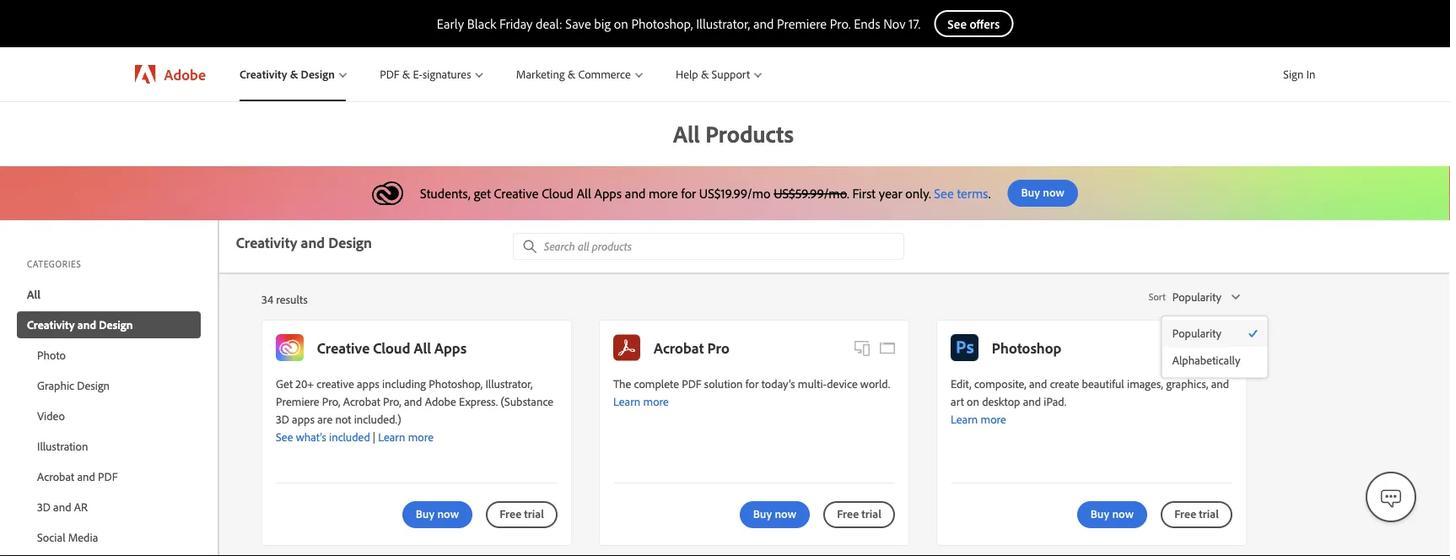 Task type: describe. For each thing, give the bounding box(es) containing it.
popularity list box
[[1163, 320, 1268, 374]]

see terms link
[[934, 185, 989, 202]]

buy now link
[[1008, 180, 1078, 207]]

are
[[317, 411, 333, 426]]

learn more link for photoshop
[[951, 411, 1007, 426]]

0 horizontal spatial apps
[[292, 411, 315, 426]]

pdf & e-signatures
[[380, 67, 471, 82]]

ipad.
[[1044, 394, 1067, 408]]

0 vertical spatial photoshop,
[[632, 15, 693, 32]]

ends
[[854, 15, 881, 32]]

more inside get 20+ creative apps including photoshop, illustrator, premiere pro, acrobat pro, and adobe express. (substance 3d apps are not included.) see what's included | learn more
[[408, 429, 434, 444]]

learn inside edit, composite, and create beautiful images, graphics, and art on desktop and ipad. learn more
[[951, 411, 978, 426]]

illustration link
[[17, 433, 201, 460]]

composite,
[[975, 376, 1027, 391]]

help & support button
[[659, 47, 778, 101]]

ar
[[74, 500, 88, 514]]

buy for buy now button inside acrobat pro article
[[753, 506, 772, 521]]

marketing & commerce
[[516, 67, 631, 82]]

learn inside get 20+ creative apps including photoshop, illustrator, premiere pro, acrobat pro, and adobe express. (substance 3d apps are not included.) see what's included | learn more
[[378, 429, 405, 444]]

get
[[474, 185, 491, 202]]

acrobat and pdf
[[37, 469, 118, 484]]

0 vertical spatial cloud
[[542, 185, 574, 202]]

terms
[[957, 185, 989, 202]]

adobe link
[[118, 47, 223, 101]]

complete
[[634, 376, 679, 391]]

photo link
[[17, 342, 201, 369]]

students,
[[420, 185, 471, 202]]

e-
[[413, 67, 423, 82]]

video
[[37, 408, 65, 423]]

pro
[[708, 338, 730, 357]]

creativity & design
[[240, 67, 335, 82]]

acrobat pro article
[[599, 320, 910, 546]]

creative cloud all apps article
[[262, 320, 572, 546]]

what's
[[296, 429, 326, 444]]

2 pro, from the left
[[383, 394, 401, 408]]

multi-
[[798, 376, 827, 391]]

not
[[335, 411, 351, 426]]

34
[[262, 292, 273, 306]]

creativity inside tree item
[[27, 317, 75, 332]]

creativity & design button
[[223, 47, 363, 101]]

1 horizontal spatial creative
[[494, 185, 539, 202]]

nov
[[884, 15, 906, 32]]

edit,
[[951, 376, 972, 391]]

images,
[[1127, 376, 1164, 391]]

2 . from the left
[[989, 185, 991, 202]]

the complete pdf solution for today's multi-device world. learn more
[[613, 376, 890, 408]]

creative cloud image
[[372, 181, 403, 205]]

first
[[853, 185, 876, 202]]

3d and ar link
[[17, 494, 201, 521]]

creative cloud all apps image
[[276, 334, 304, 361]]

big
[[594, 15, 611, 32]]

creative cloud all apps link
[[276, 334, 467, 361]]

pdf & e-signatures button
[[363, 47, 499, 101]]

products
[[706, 118, 794, 148]]

save
[[566, 15, 591, 32]]

including
[[382, 376, 426, 391]]

acrobat pro image
[[613, 334, 640, 361]]

and inside creativity and design link
[[77, 317, 96, 332]]

|
[[373, 429, 375, 444]]

buy now button for acrobat pro
[[740, 501, 810, 528]]

get 20+ creative apps including photoshop, illustrator, premiere pro, acrobat pro, and adobe express. (substance 3d apps are not included.) see what's included | learn more
[[276, 376, 554, 444]]

beautiful
[[1082, 376, 1125, 391]]

signatures
[[423, 67, 471, 82]]

solution
[[704, 376, 743, 391]]

marketing & commerce button
[[499, 47, 659, 101]]

3d inside get 20+ creative apps including photoshop, illustrator, premiere pro, acrobat pro, and adobe express. (substance 3d apps are not included.) see what's included | learn more
[[276, 411, 289, 426]]

creative
[[317, 376, 354, 391]]

acrobat for acrobat pro
[[654, 338, 704, 357]]

photoshop, inside get 20+ creative apps including photoshop, illustrator, premiere pro, acrobat pro, and adobe express. (substance 3d apps are not included.) see what's included | learn more
[[429, 376, 483, 391]]

3d inside "link"
[[37, 500, 51, 514]]

Search all products search field
[[513, 233, 905, 260]]

deal:
[[536, 15, 562, 32]]

creativity and design tree item
[[17, 311, 201, 551]]

art
[[951, 394, 964, 408]]

buy for buy now button in the photoshop article
[[1091, 506, 1110, 521]]

design inside dropdown button
[[301, 67, 335, 82]]

help
[[676, 67, 698, 82]]

and inside 3d and ar "link"
[[53, 500, 71, 514]]

friday
[[500, 15, 533, 32]]

graphic
[[37, 378, 74, 393]]

black
[[467, 15, 497, 32]]

sort
[[1149, 290, 1166, 303]]

free trial for photoshop
[[1175, 506, 1219, 521]]

graphic design
[[37, 378, 110, 393]]

acrobat pro link
[[613, 334, 730, 361]]

creativity and design tree
[[17, 342, 201, 551]]

learn inside the complete pdf solution for today's multi-device world. learn more
[[613, 394, 641, 408]]

the
[[613, 376, 631, 391]]

and inside the "acrobat and pdf" 'link'
[[77, 469, 95, 484]]

pdf for the complete pdf solution for today's multi-device world. learn more
[[682, 376, 702, 391]]

acrobat for acrobat and pdf
[[37, 469, 74, 484]]

pdf inside dropdown button
[[380, 67, 400, 82]]

photoshop link
[[951, 334, 1062, 361]]

0 vertical spatial illustrator,
[[696, 15, 750, 32]]

0 vertical spatial adobe
[[164, 65, 206, 84]]

create
[[1050, 376, 1080, 391]]

trial for photoshop
[[1199, 506, 1219, 521]]

buy now button inside creative cloud all apps article
[[402, 501, 473, 528]]

today's
[[762, 376, 795, 391]]

device
[[827, 376, 858, 391]]

learn more link for acrobat pro
[[613, 394, 669, 408]]

buy now button for photoshop
[[1077, 501, 1148, 528]]

included.)
[[354, 411, 401, 426]]

creativity and design link
[[17, 311, 201, 338]]

free trial button inside creative cloud all apps article
[[486, 501, 558, 528]]

now for buy now link
[[1043, 185, 1065, 199]]

us$59.99/mo
[[774, 185, 847, 202]]

acrobat and pdf link
[[17, 463, 201, 490]]

photo
[[37, 348, 66, 362]]

now for buy now button in the photoshop article
[[1113, 506, 1134, 521]]

express. (substance
[[459, 394, 554, 408]]

& for marketing
[[568, 67, 576, 82]]

on inside edit, composite, and create beautiful images, graphics, and art on desktop and ipad. learn more
[[967, 394, 980, 408]]

early
[[437, 15, 464, 32]]

0 vertical spatial creativity and design
[[236, 233, 372, 252]]

alphabetically
[[1173, 353, 1241, 368]]

buy now inside photoshop article
[[1091, 506, 1134, 521]]

now for buy now button inside acrobat pro article
[[775, 506, 797, 521]]



Task type: vqa. For each thing, say whether or not it's contained in the screenshot.
Acrobat Pro link
yes



Task type: locate. For each thing, give the bounding box(es) containing it.
0 horizontal spatial see
[[276, 429, 293, 444]]

more up 'search all products' search box
[[649, 185, 678, 202]]

apps inside article
[[435, 338, 467, 357]]

1 horizontal spatial see
[[934, 185, 954, 202]]

0 horizontal spatial illustrator,
[[486, 376, 533, 391]]

for
[[681, 185, 696, 202], [746, 376, 759, 391]]

1 vertical spatial acrobat
[[343, 394, 380, 408]]

& for pdf
[[402, 67, 410, 82]]

now inside photoshop article
[[1113, 506, 1134, 521]]

0 vertical spatial apps
[[594, 185, 622, 202]]

1 horizontal spatial acrobat
[[343, 394, 380, 408]]

learn
[[613, 394, 641, 408], [951, 411, 978, 426], [378, 429, 405, 444]]

trial inside acrobat pro article
[[862, 506, 882, 521]]

1 vertical spatial 3d
[[37, 500, 51, 514]]

1 & from the left
[[290, 67, 298, 82]]

free for photoshop
[[1175, 506, 1197, 521]]

all inside tree
[[27, 287, 40, 302]]

3 trial from the left
[[1199, 506, 1219, 521]]

4 & from the left
[[701, 67, 709, 82]]

now inside acrobat pro article
[[775, 506, 797, 521]]

1 horizontal spatial .
[[989, 185, 991, 202]]

apps
[[594, 185, 622, 202], [435, 338, 467, 357]]

1 horizontal spatial pro,
[[383, 394, 401, 408]]

illustrator, up 'help & support' "popup button"
[[696, 15, 750, 32]]

photoshop
[[992, 338, 1062, 357]]

pdf inside 'link'
[[98, 469, 118, 484]]

0 horizontal spatial apps
[[435, 338, 467, 357]]

pro, down 'including'
[[383, 394, 401, 408]]

apps right creative
[[357, 376, 380, 391]]

on
[[614, 15, 628, 32], [967, 394, 980, 408]]

creativity
[[240, 67, 287, 82], [236, 233, 297, 252], [27, 317, 75, 332]]

trial for acrobat pro
[[862, 506, 882, 521]]

0 horizontal spatial premiere
[[276, 394, 319, 408]]

3 free trial from the left
[[1175, 506, 1219, 521]]

0 horizontal spatial 3d
[[37, 500, 51, 514]]

2 & from the left
[[402, 67, 410, 82]]

1 vertical spatial apps
[[435, 338, 467, 357]]

2 horizontal spatial acrobat
[[654, 338, 704, 357]]

learn down the art
[[951, 411, 978, 426]]

photoshop,
[[632, 15, 693, 32], [429, 376, 483, 391]]

apps up what's
[[292, 411, 315, 426]]

2 horizontal spatial free trial button
[[1161, 501, 1233, 528]]

buy for buy now button in creative cloud all apps article
[[416, 506, 435, 521]]

1 vertical spatial premiere
[[276, 394, 319, 408]]

0 vertical spatial for
[[681, 185, 696, 202]]

adobe
[[164, 65, 206, 84], [425, 394, 456, 408]]

2 horizontal spatial free trial
[[1175, 506, 1219, 521]]

1 horizontal spatial 3d
[[276, 411, 289, 426]]

3 free from the left
[[1175, 506, 1197, 521]]

categories
[[27, 258, 81, 270]]

buy now
[[1022, 185, 1065, 199], [416, 506, 459, 521], [753, 506, 797, 521], [1091, 506, 1134, 521]]

& for creativity
[[290, 67, 298, 82]]

3d up social
[[37, 500, 51, 514]]

premiere
[[777, 15, 827, 32], [276, 394, 319, 408]]

acrobat left the pro
[[654, 338, 704, 357]]

1 horizontal spatial illustrator,
[[696, 15, 750, 32]]

3 buy now button from the left
[[1077, 501, 1148, 528]]

only.
[[906, 185, 931, 202]]

free inside creative cloud all apps article
[[500, 506, 522, 521]]

2 horizontal spatial learn more link
[[951, 411, 1007, 426]]

1 horizontal spatial learn more link
[[613, 394, 669, 408]]

illustrator,
[[696, 15, 750, 32], [486, 376, 533, 391]]

trial inside photoshop article
[[1199, 506, 1219, 521]]

on right the art
[[967, 394, 980, 408]]

see inside get 20+ creative apps including photoshop, illustrator, premiere pro, acrobat pro, and adobe express. (substance 3d apps are not included.) see what's included | learn more
[[276, 429, 293, 444]]

free inside photoshop article
[[1175, 506, 1197, 521]]

1 horizontal spatial pdf
[[380, 67, 400, 82]]

creativity and design inside tree item
[[27, 317, 133, 332]]

popularity right sort
[[1173, 289, 1222, 304]]

1 horizontal spatial on
[[967, 394, 980, 408]]

2 horizontal spatial trial
[[1199, 506, 1219, 521]]

1 horizontal spatial apps
[[357, 376, 380, 391]]

1 vertical spatial for
[[746, 376, 759, 391]]

all
[[673, 118, 700, 148], [577, 185, 591, 202], [27, 287, 40, 302], [414, 338, 431, 357]]

3d and ar
[[37, 500, 88, 514]]

0 vertical spatial on
[[614, 15, 628, 32]]

free trial button for acrobat pro
[[824, 501, 895, 528]]

on right big
[[614, 15, 628, 32]]

3 free trial button from the left
[[1161, 501, 1233, 528]]

get
[[276, 376, 293, 391]]

photoshop, up help
[[632, 15, 693, 32]]

premiere down 20+
[[276, 394, 319, 408]]

20+
[[296, 376, 314, 391]]

pdf for acrobat and pdf
[[98, 469, 118, 484]]

learn more link down the art
[[951, 411, 1007, 426]]

1 vertical spatial creative
[[317, 338, 370, 357]]

1 horizontal spatial free trial
[[837, 506, 882, 521]]

more inside the complete pdf solution for today's multi-device world. learn more
[[643, 394, 669, 408]]

acrobat up 3d and ar
[[37, 469, 74, 484]]

0 horizontal spatial pdf
[[98, 469, 118, 484]]

1 trial from the left
[[524, 506, 544, 521]]

free trial button inside photoshop article
[[1161, 501, 1233, 528]]

2 horizontal spatial learn
[[951, 411, 978, 426]]

for inside the complete pdf solution for today's multi-device world. learn more
[[746, 376, 759, 391]]

cloud inside article
[[373, 338, 410, 357]]

1 vertical spatial adobe
[[425, 394, 456, 408]]

photoshop article
[[937, 320, 1247, 546]]

0 horizontal spatial learn more link
[[378, 429, 434, 444]]

1 free trial button from the left
[[486, 501, 558, 528]]

free
[[500, 506, 522, 521], [837, 506, 859, 521], [1175, 506, 1197, 521]]

pdf left the solution
[[682, 376, 702, 391]]

0 horizontal spatial adobe
[[164, 65, 206, 84]]

creative up creative
[[317, 338, 370, 357]]

support
[[712, 67, 750, 82]]

year
[[879, 185, 903, 202]]

help & support
[[676, 67, 750, 82]]

2 vertical spatial learn
[[378, 429, 405, 444]]

free trial inside photoshop article
[[1175, 506, 1219, 521]]

1 horizontal spatial cloud
[[542, 185, 574, 202]]

results
[[276, 292, 308, 306]]

free trial button for photoshop
[[1161, 501, 1233, 528]]

1 popularity from the top
[[1173, 289, 1222, 304]]

34 results
[[262, 292, 308, 306]]

2 popularity from the top
[[1173, 326, 1222, 340]]

creativity and design
[[236, 233, 372, 252], [27, 317, 133, 332]]

design
[[301, 67, 335, 82], [328, 233, 372, 252], [99, 317, 133, 332], [77, 378, 110, 393]]

0 horizontal spatial free
[[500, 506, 522, 521]]

0 horizontal spatial cloud
[[373, 338, 410, 357]]

more down desktop
[[981, 411, 1007, 426]]

for left us$19.99/mo
[[681, 185, 696, 202]]

1 vertical spatial cloud
[[373, 338, 410, 357]]

learn more link down complete
[[613, 394, 669, 408]]

1 vertical spatial learn more link
[[951, 411, 1007, 426]]

premiere left pro.
[[777, 15, 827, 32]]

free trial for acrobat pro
[[837, 506, 882, 521]]

1 vertical spatial learn
[[951, 411, 978, 426]]

17.
[[909, 15, 921, 32]]

1 horizontal spatial free trial button
[[824, 501, 895, 528]]

0 vertical spatial popularity
[[1173, 289, 1222, 304]]

illustration
[[37, 439, 88, 454]]

us$19.99/mo
[[699, 185, 771, 202]]

desktop
[[982, 394, 1021, 408]]

& for help
[[701, 67, 709, 82]]

pdf left 'e-'
[[380, 67, 400, 82]]

1 horizontal spatial photoshop,
[[632, 15, 693, 32]]

learn more link
[[613, 394, 669, 408], [951, 411, 1007, 426], [378, 429, 434, 444]]

1 vertical spatial see
[[276, 429, 293, 444]]

pro, down creative
[[322, 394, 340, 408]]

1 vertical spatial popularity
[[1173, 326, 1222, 340]]

social media
[[37, 530, 98, 545]]

cloud up 'including'
[[373, 338, 410, 357]]

2 vertical spatial learn more link
[[378, 429, 434, 444]]

pro,
[[322, 394, 340, 408], [383, 394, 401, 408]]

buy now inside creative cloud all apps article
[[416, 506, 459, 521]]

2 horizontal spatial buy now button
[[1077, 501, 1148, 528]]

creativity and design up photo
[[27, 317, 133, 332]]

2 vertical spatial acrobat
[[37, 469, 74, 484]]

0 horizontal spatial trial
[[524, 506, 544, 521]]

trial inside creative cloud all apps article
[[524, 506, 544, 521]]

0 horizontal spatial learn
[[378, 429, 405, 444]]

graphics,
[[1166, 376, 1209, 391]]

0 vertical spatial premiere
[[777, 15, 827, 32]]

pdf inside the complete pdf solution for today's multi-device world. learn more
[[682, 376, 702, 391]]

all link
[[17, 281, 201, 308]]

0 horizontal spatial acrobat
[[37, 469, 74, 484]]

students, get creative cloud all apps and more for us$19.99/mo us$59.99/mo . first year only. see terms .
[[420, 185, 991, 202]]

2 trial from the left
[[862, 506, 882, 521]]

& inside "popup button"
[[701, 67, 709, 82]]

commerce
[[578, 67, 631, 82]]

buy now button inside acrobat pro article
[[740, 501, 810, 528]]

1 free from the left
[[500, 506, 522, 521]]

1 horizontal spatial free
[[837, 506, 859, 521]]

trial
[[524, 506, 544, 521], [862, 506, 882, 521], [1199, 506, 1219, 521]]

cloud right get on the top left of page
[[542, 185, 574, 202]]

0 vertical spatial apps
[[357, 376, 380, 391]]

0 horizontal spatial photoshop,
[[429, 376, 483, 391]]

0 horizontal spatial for
[[681, 185, 696, 202]]

see left what's
[[276, 429, 293, 444]]

2 free from the left
[[837, 506, 859, 521]]

3d down get
[[276, 411, 289, 426]]

included
[[329, 429, 370, 444]]

creative right get on the top left of page
[[494, 185, 539, 202]]

2 horizontal spatial pdf
[[682, 376, 702, 391]]

see right only.
[[934, 185, 954, 202]]

now for buy now button in creative cloud all apps article
[[437, 506, 459, 521]]

popularity
[[1173, 289, 1222, 304], [1173, 326, 1222, 340]]

buy inside acrobat pro article
[[753, 506, 772, 521]]

illustrator, inside get 20+ creative apps including photoshop, illustrator, premiere pro, acrobat pro, and adobe express. (substance 3d apps are not included.) see what's included | learn more
[[486, 376, 533, 391]]

more
[[649, 185, 678, 202], [643, 394, 669, 408], [981, 411, 1007, 426], [408, 429, 434, 444]]

0 horizontal spatial .
[[847, 185, 849, 202]]

popularity inside popularity list box
[[1173, 326, 1222, 340]]

0 vertical spatial creative
[[494, 185, 539, 202]]

acrobat
[[654, 338, 704, 357], [343, 394, 380, 408], [37, 469, 74, 484]]

more right '|'
[[408, 429, 434, 444]]

photoshop, right 'including'
[[429, 376, 483, 391]]

media
[[68, 530, 98, 545]]

pdf down illustration "link"
[[98, 469, 118, 484]]

acrobat inside article
[[654, 338, 704, 357]]

&
[[290, 67, 298, 82], [402, 67, 410, 82], [568, 67, 576, 82], [701, 67, 709, 82]]

creative inside article
[[317, 338, 370, 357]]

sign in
[[1284, 67, 1316, 81]]

0 vertical spatial learn more link
[[613, 394, 669, 408]]

1 horizontal spatial buy now button
[[740, 501, 810, 528]]

acrobat up included.)
[[343, 394, 380, 408]]

1 horizontal spatial adobe
[[425, 394, 456, 408]]

popularity up alphabetically
[[1173, 326, 1222, 340]]

buy inside photoshop article
[[1091, 506, 1110, 521]]

2 buy now button from the left
[[740, 501, 810, 528]]

in
[[1307, 67, 1316, 81]]

1 vertical spatial creativity
[[236, 233, 297, 252]]

video link
[[17, 403, 201, 430]]

1 vertical spatial apps
[[292, 411, 315, 426]]

social media link
[[17, 524, 201, 551]]

1 free trial from the left
[[500, 506, 544, 521]]

0 vertical spatial 3d
[[276, 411, 289, 426]]

sign in button
[[1280, 60, 1319, 89]]

0 vertical spatial creativity
[[240, 67, 287, 82]]

popularity button
[[1173, 284, 1240, 311]]

photoshop image
[[951, 334, 979, 361]]

edit, composite, and create beautiful images, graphics, and art on desktop and ipad. learn more
[[951, 376, 1230, 426]]

acrobat pro
[[654, 338, 730, 357]]

premiere inside get 20+ creative apps including photoshop, illustrator, premiere pro, acrobat pro, and adobe express. (substance 3d apps are not included.) see what's included | learn more
[[276, 394, 319, 408]]

1 buy now button from the left
[[402, 501, 473, 528]]

social
[[37, 530, 65, 545]]

0 vertical spatial see
[[934, 185, 954, 202]]

now inside creative cloud all apps article
[[437, 506, 459, 521]]

0 horizontal spatial free trial button
[[486, 501, 558, 528]]

0 vertical spatial learn
[[613, 394, 641, 408]]

early black friday deal: save big on photoshop, illustrator, and premiere pro. ends nov 17.
[[437, 15, 921, 32]]

buy now inside acrobat pro article
[[753, 506, 797, 521]]

and inside get 20+ creative apps including photoshop, illustrator, premiere pro, acrobat pro, and adobe express. (substance 3d apps are not included.) see what's included | learn more
[[404, 394, 422, 408]]

cloud
[[542, 185, 574, 202], [373, 338, 410, 357]]

see
[[934, 185, 954, 202], [276, 429, 293, 444]]

free trial button inside acrobat pro article
[[824, 501, 895, 528]]

2 horizontal spatial free
[[1175, 506, 1197, 521]]

0 horizontal spatial buy now button
[[402, 501, 473, 528]]

2 free trial from the left
[[837, 506, 882, 521]]

free trial button
[[486, 501, 558, 528], [824, 501, 895, 528], [1161, 501, 1233, 528]]

creativity and design up results
[[236, 233, 372, 252]]

all inside article
[[414, 338, 431, 357]]

. left first
[[847, 185, 849, 202]]

0 vertical spatial acrobat
[[654, 338, 704, 357]]

buy now button inside photoshop article
[[1077, 501, 1148, 528]]

tree containing all
[[17, 251, 201, 556]]

. left buy now link
[[989, 185, 991, 202]]

0 horizontal spatial free trial
[[500, 506, 544, 521]]

pdf
[[380, 67, 400, 82], [682, 376, 702, 391], [98, 469, 118, 484]]

1 vertical spatial photoshop,
[[429, 376, 483, 391]]

buy for buy now link
[[1022, 185, 1040, 199]]

2 vertical spatial pdf
[[98, 469, 118, 484]]

1 vertical spatial on
[[967, 394, 980, 408]]

1 horizontal spatial apps
[[594, 185, 622, 202]]

learn down the at the bottom left of the page
[[613, 394, 641, 408]]

1 vertical spatial illustrator,
[[486, 376, 533, 391]]

illustrator, up express. (substance
[[486, 376, 533, 391]]

2 vertical spatial creativity
[[27, 317, 75, 332]]

adobe inside get 20+ creative apps including photoshop, illustrator, premiere pro, acrobat pro, and adobe express. (substance 3d apps are not included.) see what's included | learn more
[[425, 394, 456, 408]]

acrobat inside get 20+ creative apps including photoshop, illustrator, premiere pro, acrobat pro, and adobe express. (substance 3d apps are not included.) see what's included | learn more
[[343, 394, 380, 408]]

& inside popup button
[[568, 67, 576, 82]]

learn right '|'
[[378, 429, 405, 444]]

creativity inside dropdown button
[[240, 67, 287, 82]]

more inside edit, composite, and create beautiful images, graphics, and art on desktop and ipad. learn more
[[981, 411, 1007, 426]]

free trial inside creative cloud all apps article
[[500, 506, 544, 521]]

0 vertical spatial pdf
[[380, 67, 400, 82]]

for left 'today's' in the right of the page
[[746, 376, 759, 391]]

sort popularity
[[1149, 289, 1222, 304]]

1 horizontal spatial premiere
[[777, 15, 827, 32]]

buy inside creative cloud all apps article
[[416, 506, 435, 521]]

0 horizontal spatial creative
[[317, 338, 370, 357]]

1 horizontal spatial trial
[[862, 506, 882, 521]]

1 horizontal spatial creativity and design
[[236, 233, 372, 252]]

0 horizontal spatial pro,
[[322, 394, 340, 408]]

1 vertical spatial creativity and design
[[27, 317, 133, 332]]

1 vertical spatial pdf
[[682, 376, 702, 391]]

acrobat inside 'link'
[[37, 469, 74, 484]]

0 horizontal spatial on
[[614, 15, 628, 32]]

1 horizontal spatial for
[[746, 376, 759, 391]]

learn more link right '|'
[[378, 429, 434, 444]]

and
[[753, 15, 774, 32], [625, 185, 646, 202], [301, 233, 325, 252], [77, 317, 96, 332], [1029, 376, 1048, 391], [1212, 376, 1230, 391], [404, 394, 422, 408], [1023, 394, 1041, 408], [77, 469, 95, 484], [53, 500, 71, 514]]

creative cloud all apps
[[317, 338, 467, 357]]

1 . from the left
[[847, 185, 849, 202]]

1 pro, from the left
[[322, 394, 340, 408]]

free for acrobat pro
[[837, 506, 859, 521]]

free trial inside acrobat pro article
[[837, 506, 882, 521]]

marketing
[[516, 67, 565, 82]]

more down complete
[[643, 394, 669, 408]]

pro.
[[830, 15, 851, 32]]

1 horizontal spatial learn
[[613, 394, 641, 408]]

3 & from the left
[[568, 67, 576, 82]]

2 free trial button from the left
[[824, 501, 895, 528]]

sign
[[1284, 67, 1304, 81]]

free inside acrobat pro article
[[837, 506, 859, 521]]

0 horizontal spatial creativity and design
[[27, 317, 133, 332]]

tree
[[17, 251, 201, 556]]

3d
[[276, 411, 289, 426], [37, 500, 51, 514]]



